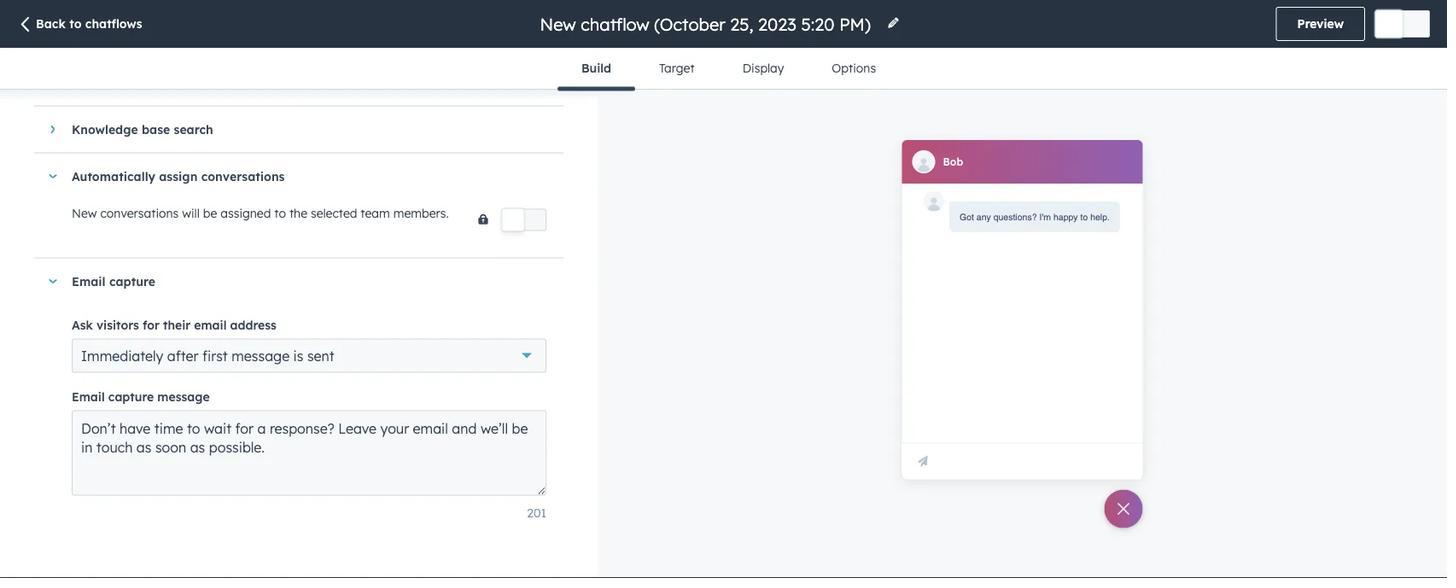 Task type: locate. For each thing, give the bounding box(es) containing it.
1 horizontal spatial conversations
[[201, 169, 285, 184]]

message
[[232, 348, 290, 365], [157, 389, 210, 404]]

1 vertical spatial caret image
[[48, 175, 58, 179]]

selected
[[311, 206, 357, 221]]

welcome
[[72, 75, 126, 90]]

email down immediately in the bottom left of the page
[[72, 389, 105, 404]]

conversations down automatically
[[100, 206, 179, 221]]

assigned
[[221, 206, 271, 221]]

automatically assign conversations button
[[34, 154, 547, 200]]

message down after
[[157, 389, 210, 404]]

navigation
[[558, 48, 900, 91]]

to
[[69, 16, 82, 31], [274, 206, 286, 221]]

1 vertical spatial capture
[[108, 389, 154, 404]]

1 horizontal spatial message
[[232, 348, 290, 365]]

caret image inside email capture dropdown button
[[48, 280, 58, 284]]

2 vertical spatial caret image
[[48, 280, 58, 284]]

display
[[743, 61, 784, 76]]

team
[[361, 206, 390, 221]]

0 horizontal spatial to
[[69, 16, 82, 31]]

back
[[36, 16, 66, 31]]

the
[[289, 206, 307, 221]]

2 email from the top
[[72, 389, 105, 404]]

caret image inside knowledge base search "dropdown button"
[[51, 125, 55, 135]]

build
[[581, 61, 611, 76]]

email up 'ask'
[[72, 274, 106, 289]]

caret image for automatically assign conversations
[[48, 175, 58, 179]]

0 vertical spatial conversations
[[201, 169, 285, 184]]

capture up visitors
[[109, 274, 155, 289]]

None field
[[538, 12, 877, 35]]

be
[[203, 206, 217, 221]]

message inside popup button
[[232, 348, 290, 365]]

message
[[130, 75, 182, 90]]

to left the at the top
[[274, 206, 286, 221]]

options button
[[808, 48, 900, 89]]

email capture
[[72, 274, 155, 289]]

1 vertical spatial message
[[157, 389, 210, 404]]

email capture message
[[72, 389, 210, 404]]

capture down immediately in the bottom left of the page
[[108, 389, 154, 404]]

search
[[174, 122, 213, 137]]

1 vertical spatial conversations
[[100, 206, 179, 221]]

preview
[[1298, 16, 1344, 31]]

email
[[72, 274, 106, 289], [72, 389, 105, 404]]

after
[[167, 348, 199, 365]]

0 vertical spatial email
[[72, 274, 106, 289]]

email
[[194, 318, 227, 333]]

to right back
[[69, 16, 82, 31]]

navigation containing build
[[558, 48, 900, 91]]

caret image left knowledge
[[51, 125, 55, 135]]

0 vertical spatial message
[[232, 348, 290, 365]]

0 vertical spatial to
[[69, 16, 82, 31]]

1 vertical spatial to
[[274, 206, 286, 221]]

back to chatflows
[[36, 16, 142, 31]]

conversations up the assigned
[[201, 169, 285, 184]]

1 email from the top
[[72, 274, 106, 289]]

capture for email capture
[[109, 274, 155, 289]]

caret image left email capture
[[48, 280, 58, 284]]

their
[[163, 318, 191, 333]]

assign
[[159, 169, 198, 184]]

caret image inside automatically assign conversations dropdown button
[[48, 175, 58, 179]]

capture
[[109, 274, 155, 289], [108, 389, 154, 404]]

message down address
[[232, 348, 290, 365]]

visitors
[[96, 318, 139, 333]]

0 vertical spatial caret image
[[51, 125, 55, 135]]

0 vertical spatial capture
[[109, 274, 155, 289]]

conversations
[[201, 169, 285, 184], [100, 206, 179, 221]]

1 vertical spatial email
[[72, 389, 105, 404]]

capture inside dropdown button
[[109, 274, 155, 289]]

ask
[[72, 318, 93, 333]]

caret image left automatically
[[48, 175, 58, 179]]

caret image
[[51, 125, 55, 135], [48, 175, 58, 179], [48, 280, 58, 284]]

capture for email capture message
[[108, 389, 154, 404]]

email inside dropdown button
[[72, 274, 106, 289]]

immediately after first message is sent
[[81, 348, 335, 365]]

knowledge base search button
[[34, 107, 547, 153]]



Task type: vqa. For each thing, say whether or not it's contained in the screenshot.
Settings image
no



Task type: describe. For each thing, give the bounding box(es) containing it.
automatically
[[72, 169, 155, 184]]

base
[[142, 122, 170, 137]]

email capture button
[[34, 259, 547, 305]]

automatically assign conversations
[[72, 169, 285, 184]]

preview button
[[1276, 7, 1365, 41]]

knowledge
[[72, 122, 138, 137]]

options
[[832, 61, 876, 76]]

immediately
[[81, 348, 163, 365]]

address
[[230, 318, 277, 333]]

chatflows
[[85, 16, 142, 31]]

build button
[[558, 48, 635, 91]]

immediately after first message is sent button
[[72, 339, 547, 373]]

0 horizontal spatial conversations
[[100, 206, 179, 221]]

welcome message
[[72, 75, 182, 90]]

1 horizontal spatial to
[[274, 206, 286, 221]]

is
[[293, 348, 304, 365]]

first
[[202, 348, 228, 365]]

caret image for knowledge base search
[[51, 125, 55, 135]]

conversations inside dropdown button
[[201, 169, 285, 184]]

ask visitors for their email address
[[72, 318, 277, 333]]

sent
[[307, 348, 335, 365]]

email for email capture
[[72, 274, 106, 289]]

0 horizontal spatial message
[[157, 389, 210, 404]]

Email capture message text field
[[72, 411, 547, 496]]

new
[[72, 206, 97, 221]]

display button
[[719, 48, 808, 89]]

target
[[659, 61, 695, 76]]

for
[[143, 318, 160, 333]]

new conversations will be assigned to the selected team members.
[[72, 206, 449, 221]]

knowledge base search
[[72, 122, 213, 137]]

back to chatflows button
[[17, 16, 142, 34]]

201
[[527, 506, 547, 520]]

caret image for email capture
[[48, 280, 58, 284]]

members.
[[393, 206, 449, 221]]

to inside button
[[69, 16, 82, 31]]

email for email capture message
[[72, 389, 105, 404]]

will
[[182, 206, 200, 221]]

target button
[[635, 48, 719, 89]]

welcome message button
[[34, 60, 547, 106]]



